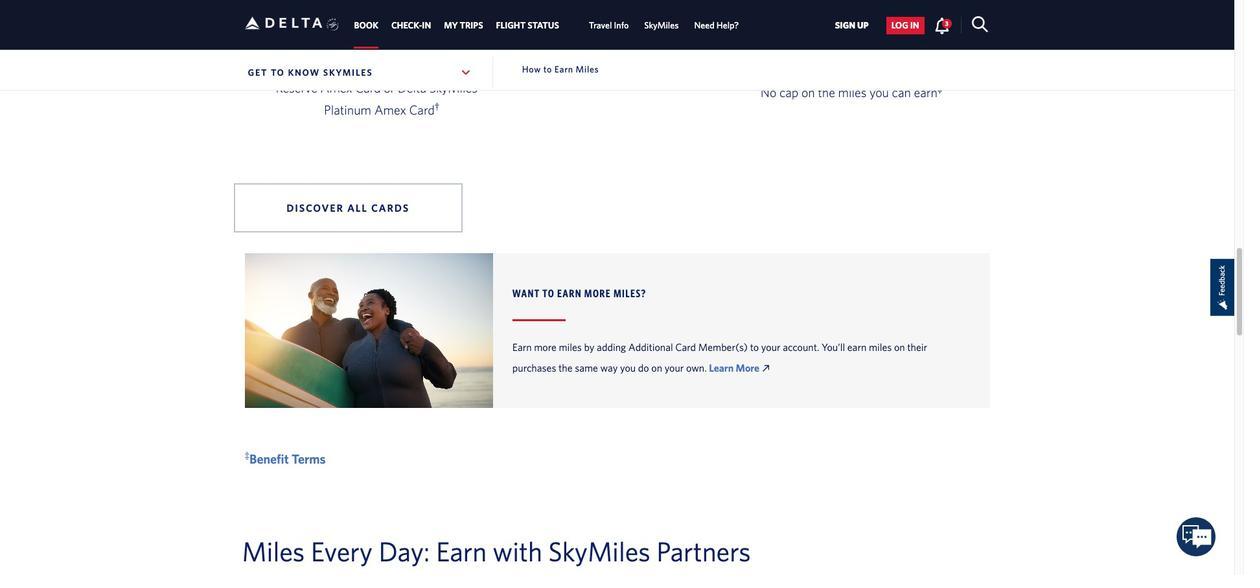 Task type: describe. For each thing, give the bounding box(es) containing it.
to
[[543, 287, 555, 299]]

0 vertical spatial amex
[[321, 80, 353, 95]]

help?
[[717, 20, 739, 31]]

earn inside earn 3 miles per dollar on delta purchases using your delta skymiles ® reserve amex card or delta skymiles ® platinum amex card
[[299, 36, 323, 51]]

learn more
[[710, 362, 760, 374]]

using
[[336, 58, 365, 73]]

1 vertical spatial ®
[[481, 80, 488, 95]]

3 link
[[935, 17, 952, 34]]

to inside earn more miles by adding additional card member(s) to your account. you'll earn miles on their purchases the same way you do on your own.
[[751, 341, 759, 353]]

their
[[908, 341, 928, 353]]

info
[[614, 20, 629, 31]]

own.
[[687, 362, 707, 374]]

learn more link
[[710, 362, 773, 374]]

miles every day: earn with skymiles partners
[[242, 536, 751, 567]]

‡ inside no cap on the miles you can earn ‡
[[938, 83, 943, 94]]

message us image
[[1178, 518, 1217, 557]]

purchases inside earn more miles by adding additional card member(s) to your account. you'll earn miles on their purchases the same way you do on your own.
[[513, 362, 557, 374]]

tab list containing book
[[348, 0, 747, 49]]

check-in link
[[392, 14, 431, 37]]

1 vertical spatial delta
[[395, 58, 423, 73]]

need
[[695, 20, 715, 31]]

get to know skymiles button
[[245, 56, 475, 89]]

log in
[[892, 20, 920, 31]]

trips
[[460, 20, 483, 31]]

reserve
[[276, 80, 318, 95]]

member(s)
[[699, 341, 748, 353]]

miles inside earn 3 miles per dollar on delta purchases using your delta skymiles ® reserve amex card or delta skymiles ® platinum amex card
[[335, 36, 364, 51]]

want
[[513, 287, 540, 299]]

do
[[639, 362, 649, 374]]

need help?
[[695, 20, 739, 31]]

earn left the "with"
[[436, 536, 487, 567]]

sign
[[836, 20, 856, 31]]

sign up
[[836, 20, 869, 31]]

flight status link
[[496, 14, 559, 37]]

1 vertical spatial amex
[[375, 102, 406, 117]]

skyteam image
[[327, 4, 339, 45]]

miles left the their
[[869, 341, 892, 353]]

discover all cards link
[[234, 183, 463, 232]]

my trips
[[444, 20, 483, 31]]

2 vertical spatial your
[[665, 362, 684, 374]]

everyday
[[599, 58, 647, 73]]

no
[[761, 85, 777, 100]]

can
[[893, 85, 912, 100]]

or
[[384, 80, 395, 95]]

more
[[534, 341, 557, 353]]

every
[[311, 536, 373, 567]]

log in button
[[887, 17, 925, 34]]

‡ benefit terms
[[245, 450, 326, 467]]

earn right to
[[558, 287, 582, 299]]

status
[[528, 20, 559, 31]]

on right do
[[652, 362, 663, 374]]

0 vertical spatial more
[[585, 287, 612, 299]]

earn right how
[[555, 64, 574, 75]]

1 horizontal spatial more
[[736, 362, 760, 374]]

benefit
[[250, 452, 289, 467]]

need help? link
[[695, 14, 739, 37]]

earn inside earn more miles by adding additional card member(s) to your account. you'll earn miles on their purchases the same way you do on your own.
[[513, 341, 532, 353]]

way
[[601, 362, 618, 374]]

miles right how
[[551, 58, 580, 73]]

with
[[493, 536, 543, 567]]

on left the their
[[895, 341, 906, 353]]

travel info
[[589, 20, 629, 31]]

earn 2 miles per dollar on delta purchases image
[[349, 0, 415, 22]]

miles inside no cap on the miles you can earn ‡
[[839, 85, 867, 100]]

in
[[911, 20, 920, 31]]

check-
[[392, 20, 422, 31]]

my
[[444, 20, 458, 31]]

delta air lines image
[[245, 3, 323, 43]]

2 vertical spatial delta
[[398, 80, 427, 95]]

sign up link
[[830, 17, 875, 34]]



Task type: locate. For each thing, give the bounding box(es) containing it.
you
[[870, 85, 890, 100], [621, 362, 636, 374]]

travel
[[589, 20, 612, 31]]

dollar
[[387, 36, 417, 51]]

1 vertical spatial 3
[[326, 36, 332, 51]]

adding
[[597, 341, 626, 353]]

miles left by
[[559, 341, 582, 353]]

0 horizontal spatial amex
[[321, 80, 353, 95]]

0 horizontal spatial 3
[[326, 36, 332, 51]]

earn 3 miles per dollar on delta purchases using your delta skymiles ® reserve amex card or delta skymiles ® platinum amex card
[[276, 36, 488, 117]]

†
[[435, 101, 440, 112]]

the inside earn more miles by adding additional card member(s) to your account. you'll earn miles on their purchases the same way you do on your own.
[[559, 362, 573, 374]]

your for account.
[[762, 341, 781, 353]]

1 horizontal spatial 3
[[946, 19, 949, 27]]

know
[[288, 67, 320, 78]]

1 horizontal spatial earn
[[915, 85, 938, 100]]

amex down or
[[375, 102, 406, 117]]

on
[[420, 36, 434, 51], [582, 58, 596, 73], [802, 85, 816, 100], [895, 341, 906, 353], [652, 362, 663, 374]]

more left miles?
[[585, 287, 612, 299]]

your for delta
[[368, 58, 392, 73]]

skymiles inside dropdown button
[[323, 67, 373, 78]]

0 vertical spatial ®
[[477, 58, 485, 73]]

delta right or
[[398, 80, 427, 95]]

the right the cap
[[819, 85, 836, 100]]

the inside no cap on the miles you can earn ‡
[[819, 85, 836, 100]]

this link opens another site in a new window that may not follow the same accessibility policies as delta air lines. image
[[763, 365, 773, 372]]

your left own.
[[665, 362, 684, 374]]

to up learn more link
[[751, 341, 759, 353]]

0 horizontal spatial to
[[271, 67, 285, 78]]

1 vertical spatial you
[[621, 362, 636, 374]]

your inside earn 3 miles per dollar on delta purchases using your delta skymiles ® reserve amex card or delta skymiles ® platinum amex card
[[368, 58, 392, 73]]

1 vertical spatial the
[[559, 362, 573, 374]]

skymiles
[[645, 20, 679, 31], [426, 58, 474, 73], [323, 67, 373, 78], [430, 80, 478, 95], [549, 536, 651, 567]]

2 vertical spatial card
[[676, 341, 696, 353]]

earn right can at the right of the page
[[915, 85, 938, 100]]

1 vertical spatial ‡
[[245, 450, 250, 461]]

purchases down "skymiles" link
[[650, 58, 704, 73]]

earn left more
[[513, 341, 532, 353]]

the
[[819, 85, 836, 100], [559, 362, 573, 374]]

skymiles link
[[645, 14, 679, 37]]

miles
[[576, 64, 599, 75], [242, 536, 305, 567]]

1 vertical spatial earn
[[848, 341, 867, 353]]

3 inside earn 3 miles per dollar on delta purchases using your delta skymiles ® reserve amex card or delta skymiles ® platinum amex card
[[326, 36, 332, 51]]

more
[[585, 287, 612, 299], [736, 362, 760, 374]]

‡ inside ‡ benefit terms
[[245, 450, 250, 461]]

flight status
[[496, 20, 559, 31]]

0 vertical spatial ‡
[[938, 83, 943, 94]]

on right the cap
[[802, 85, 816, 100]]

1 horizontal spatial the
[[819, 85, 836, 100]]

on left everyday
[[582, 58, 596, 73]]

to for get
[[271, 67, 285, 78]]

1 horizontal spatial your
[[665, 362, 684, 374]]

earn more miles by adding additional card member(s) to your account. you'll earn miles on their purchases the same way you do on your own.
[[513, 341, 928, 374]]

get
[[248, 67, 268, 78]]

to right how
[[544, 64, 552, 75]]

1 horizontal spatial you
[[870, 85, 890, 100]]

earn 1 miles per eligible dollar spent on everyday purchases image
[[588, 0, 647, 44]]

delta
[[437, 36, 465, 51], [395, 58, 423, 73], [398, 80, 427, 95]]

0 vertical spatial card
[[355, 80, 381, 95]]

0 vertical spatial delta
[[437, 36, 465, 51]]

how
[[523, 64, 541, 75]]

earn inside earn more miles by adding additional card member(s) to your account. you'll earn miles on their purchases the same way you do on your own.
[[848, 341, 867, 353]]

1 horizontal spatial ‡
[[938, 83, 943, 94]]

in
[[422, 20, 431, 31]]

platinum
[[324, 102, 372, 117]]

miles left can at the right of the page
[[839, 85, 867, 100]]

0 horizontal spatial the
[[559, 362, 573, 374]]

log
[[892, 20, 909, 31]]

day:
[[379, 536, 430, 567]]

my trips link
[[444, 14, 483, 37]]

to right get
[[271, 67, 285, 78]]

discover
[[287, 202, 344, 214]]

miles up 'using'
[[335, 36, 364, 51]]

earn miles on everyday purchases
[[524, 58, 704, 73]]

®
[[477, 58, 485, 73], [481, 80, 488, 95]]

delta down my
[[437, 36, 465, 51]]

amex
[[321, 80, 353, 95], [375, 102, 406, 117]]

0 horizontal spatial miles
[[242, 536, 305, 567]]

account.
[[783, 341, 820, 353]]

1 vertical spatial miles
[[242, 536, 305, 567]]

how to earn miles
[[523, 64, 599, 75]]

learn
[[710, 362, 734, 374]]

no cap on the miles you can earn ‡
[[761, 83, 945, 100]]

purchases
[[279, 58, 333, 73], [650, 58, 704, 73], [513, 362, 557, 374]]

2 horizontal spatial to
[[751, 341, 759, 353]]

terms
[[292, 452, 326, 467]]

earn
[[299, 36, 323, 51], [524, 58, 548, 73], [555, 64, 574, 75], [558, 287, 582, 299], [513, 341, 532, 353], [436, 536, 487, 567]]

more left this link opens another site in a new window that may not follow the same accessibility policies as delta air lines. icon
[[736, 362, 760, 374]]

earn up "get to know skymiles"
[[299, 36, 323, 51]]

to for how
[[544, 64, 552, 75]]

your up this link opens another site in a new window that may not follow the same accessibility policies as delta air lines. icon
[[762, 341, 781, 353]]

check-in
[[392, 20, 431, 31]]

earn right the you'll
[[848, 341, 867, 353]]

0 vertical spatial your
[[368, 58, 392, 73]]

on inside earn 3 miles per dollar on delta purchases using your delta skymiles ® reserve amex card or delta skymiles ® platinum amex card
[[420, 36, 434, 51]]

cap
[[780, 85, 799, 100]]

miles?
[[614, 287, 647, 299]]

earn down the status
[[524, 58, 548, 73]]

1 vertical spatial card
[[409, 102, 435, 117]]

to
[[544, 64, 552, 75], [271, 67, 285, 78], [751, 341, 759, 353]]

book
[[354, 20, 379, 31]]

purchases down more
[[513, 362, 557, 374]]

0 vertical spatial 3
[[946, 19, 949, 27]]

travel info link
[[589, 14, 629, 37]]

2 horizontal spatial your
[[762, 341, 781, 353]]

you inside earn more miles by adding additional card member(s) to your account. you'll earn miles on their purchases the same way you do on your own.
[[621, 362, 636, 374]]

1 horizontal spatial card
[[409, 102, 435, 117]]

per
[[367, 36, 384, 51]]

tab list
[[348, 0, 747, 49]]

2 horizontal spatial card
[[676, 341, 696, 353]]

delta down 'dollar'
[[395, 58, 423, 73]]

0 vertical spatial you
[[870, 85, 890, 100]]

1 horizontal spatial miles
[[576, 64, 599, 75]]

1 vertical spatial your
[[762, 341, 781, 353]]

3
[[946, 19, 949, 27], [326, 36, 332, 51]]

by
[[585, 341, 595, 353]]

‡ left terms
[[245, 450, 250, 461]]

3 up "get to know skymiles"
[[326, 36, 332, 51]]

all
[[347, 202, 368, 214]]

0 horizontal spatial your
[[368, 58, 392, 73]]

additional
[[629, 341, 674, 353]]

card inside earn more miles by adding additional card member(s) to your account. you'll earn miles on their purchases the same way you do on your own.
[[676, 341, 696, 353]]

1 vertical spatial more
[[736, 362, 760, 374]]

book link
[[354, 14, 379, 37]]

2 horizontal spatial purchases
[[650, 58, 704, 73]]

0 horizontal spatial ‡
[[245, 450, 250, 461]]

0 horizontal spatial you
[[621, 362, 636, 374]]

cards
[[371, 202, 410, 214]]

no cap on the miles you can earn image
[[815, 0, 891, 27]]

amex up platinum
[[321, 80, 353, 95]]

flight
[[496, 20, 526, 31]]

card
[[355, 80, 381, 95], [409, 102, 435, 117], [676, 341, 696, 353]]

0 vertical spatial the
[[819, 85, 836, 100]]

you inside no cap on the miles you can earn ‡
[[870, 85, 890, 100]]

0 horizontal spatial purchases
[[279, 58, 333, 73]]

0 vertical spatial miles
[[576, 64, 599, 75]]

on inside no cap on the miles you can earn ‡
[[802, 85, 816, 100]]

up
[[858, 20, 869, 31]]

to inside dropdown button
[[271, 67, 285, 78]]

1 horizontal spatial amex
[[375, 102, 406, 117]]

you'll
[[822, 341, 846, 353]]

‡
[[938, 83, 943, 94], [245, 450, 250, 461]]

purchases up reserve
[[279, 58, 333, 73]]

you left can at the right of the page
[[870, 85, 890, 100]]

3 right 'in'
[[946, 19, 949, 27]]

your down per
[[368, 58, 392, 73]]

discover all cards
[[287, 202, 410, 214]]

miles
[[335, 36, 364, 51], [551, 58, 580, 73], [839, 85, 867, 100], [559, 341, 582, 353], [869, 341, 892, 353]]

get to know skymiles
[[248, 67, 373, 78]]

on down in
[[420, 36, 434, 51]]

the left "same" at the bottom of page
[[559, 362, 573, 374]]

earn
[[915, 85, 938, 100], [848, 341, 867, 353]]

0 horizontal spatial earn
[[848, 341, 867, 353]]

your
[[368, 58, 392, 73], [762, 341, 781, 353], [665, 362, 684, 374]]

earn inside no cap on the miles you can earn ‡
[[915, 85, 938, 100]]

you left do
[[621, 362, 636, 374]]

want to earn more miles?
[[513, 287, 647, 299]]

purchases inside earn 3 miles per dollar on delta purchases using your delta skymiles ® reserve amex card or delta skymiles ® platinum amex card
[[279, 58, 333, 73]]

same
[[575, 362, 598, 374]]

partners
[[657, 536, 751, 567]]

0 vertical spatial earn
[[915, 85, 938, 100]]

0 horizontal spatial more
[[585, 287, 612, 299]]

‡ right can at the right of the page
[[938, 83, 943, 94]]

1 horizontal spatial to
[[544, 64, 552, 75]]

0 horizontal spatial card
[[355, 80, 381, 95]]

1 horizontal spatial purchases
[[513, 362, 557, 374]]



Task type: vqa. For each thing, say whether or not it's contained in the screenshot.
Search Box
no



